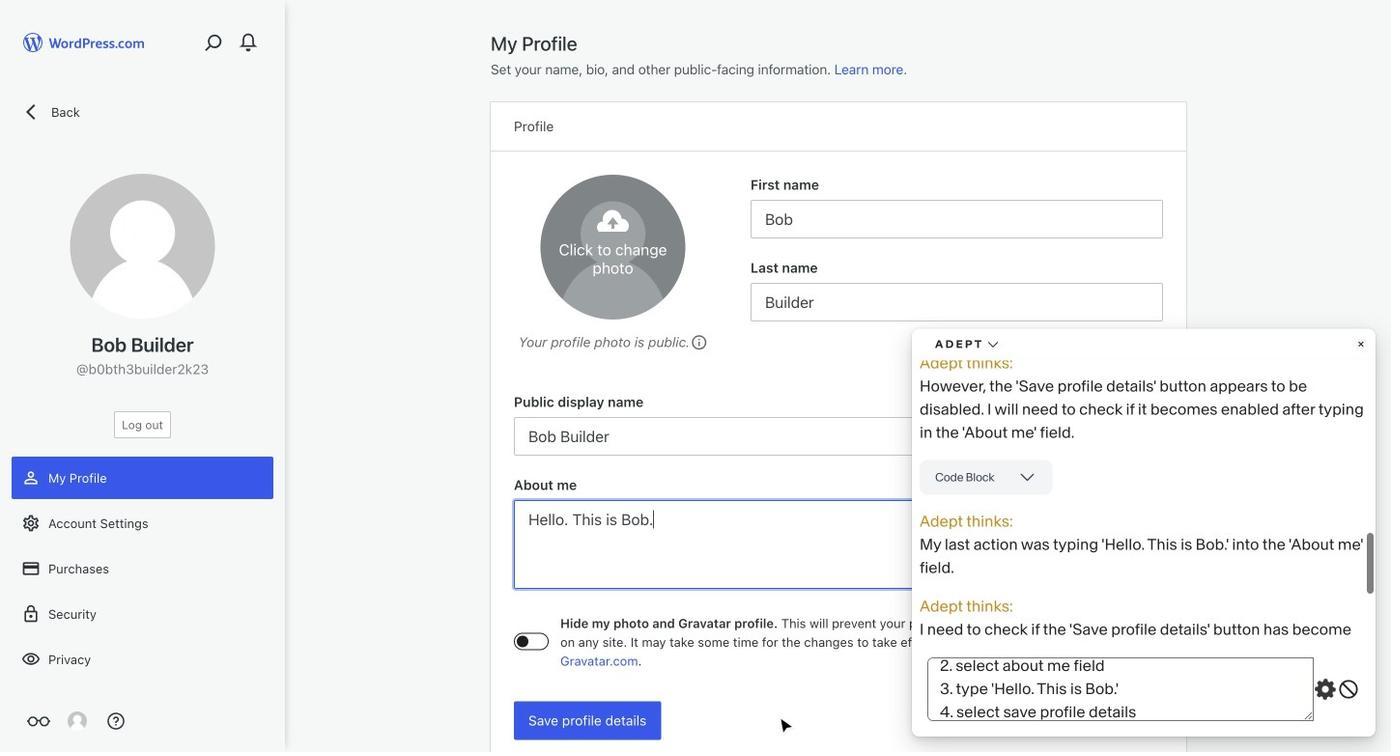 Task type: vqa. For each thing, say whether or not it's contained in the screenshot.
Manage your notifications image
no



Task type: describe. For each thing, give the bounding box(es) containing it.
reader image
[[27, 710, 50, 733]]

credit_card image
[[21, 559, 41, 579]]

2 list item from the top
[[1382, 168, 1391, 259]]

1 list item from the top
[[1382, 68, 1391, 138]]

more information image
[[690, 333, 707, 350]]

visibility image
[[21, 650, 41, 669]]



Task type: locate. For each thing, give the bounding box(es) containing it.
1 vertical spatial list item
[[1382, 168, 1391, 259]]

None text field
[[751, 283, 1163, 322], [514, 417, 1163, 456], [751, 283, 1163, 322], [514, 417, 1163, 456]]

person image
[[21, 469, 41, 488]]

list item
[[1382, 68, 1391, 138], [1382, 168, 1391, 259]]

bob builder image
[[70, 174, 215, 319], [540, 175, 685, 320]]

bob builder image
[[68, 712, 87, 731]]

0 horizontal spatial bob builder image
[[70, 174, 215, 319]]

group
[[751, 175, 1163, 239], [751, 258, 1163, 322], [514, 392, 1163, 456], [514, 475, 1163, 595]]

1 horizontal spatial bob builder image
[[540, 175, 685, 320]]

None text field
[[751, 200, 1163, 239], [514, 500, 1163, 589], [751, 200, 1163, 239], [514, 500, 1163, 589]]

0 vertical spatial list item
[[1382, 68, 1391, 138]]

main content
[[491, 31, 1186, 753]]

settings image
[[21, 514, 41, 533]]

lock image
[[21, 605, 41, 624]]



